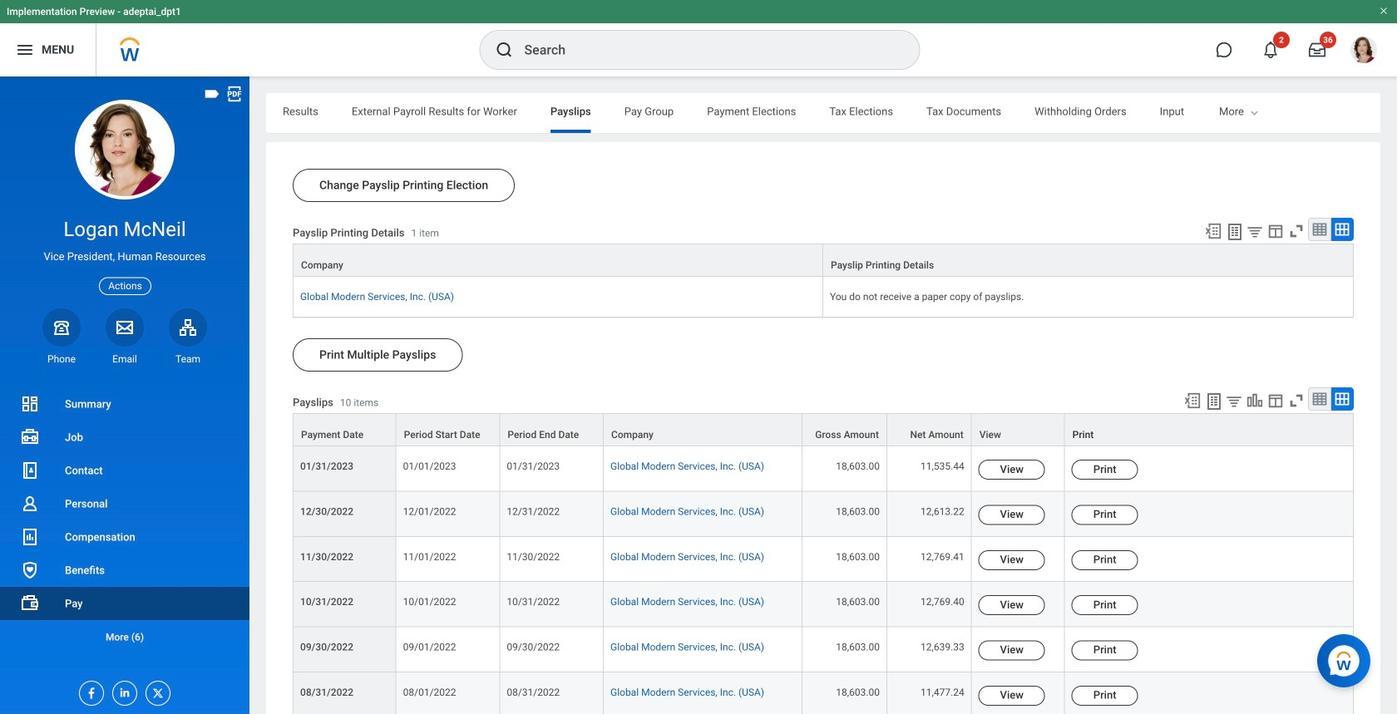 Task type: describe. For each thing, give the bounding box(es) containing it.
export to excel image for select to filter grid data icon
[[1204, 222, 1223, 240]]

table image for expand table icon
[[1312, 391, 1328, 408]]

view team image
[[178, 318, 198, 337]]

email logan mcneil element
[[106, 353, 144, 366]]

select to filter grid data image
[[1246, 223, 1264, 240]]

3 row from the top
[[293, 413, 1354, 447]]

export to worksheets image for select to filter grid data image
[[1204, 392, 1224, 412]]

benefits image
[[20, 561, 40, 581]]

2 row from the top
[[293, 277, 1354, 318]]

phone image
[[50, 318, 73, 337]]

navigation pane region
[[0, 77, 250, 714]]

4 row from the top
[[293, 447, 1354, 492]]

profile logan mcneil image
[[1351, 37, 1377, 67]]

inbox large image
[[1309, 42, 1326, 58]]

5 row from the top
[[293, 492, 1354, 537]]

compensation image
[[20, 527, 40, 547]]

facebook image
[[80, 682, 98, 700]]

job image
[[20, 427, 40, 447]]

8 row from the top
[[293, 627, 1354, 673]]

search image
[[494, 40, 514, 60]]

6 row from the top
[[293, 537, 1354, 582]]

table image for expand table image
[[1312, 221, 1328, 238]]

view printable version (pdf) image
[[225, 85, 244, 103]]

expand table image
[[1334, 391, 1351, 408]]



Task type: vqa. For each thing, say whether or not it's contained in the screenshot.
Performance image
no



Task type: locate. For each thing, give the bounding box(es) containing it.
0 horizontal spatial export to worksheets image
[[1204, 392, 1224, 412]]

2 table image from the top
[[1312, 391, 1328, 408]]

export to excel image left select to filter grid data image
[[1184, 392, 1202, 410]]

table image
[[1312, 221, 1328, 238], [1312, 391, 1328, 408]]

1 vertical spatial table image
[[1312, 391, 1328, 408]]

export to worksheets image left select to filter grid data image
[[1204, 392, 1224, 412]]

1 vertical spatial toolbar
[[1176, 388, 1354, 413]]

linkedin image
[[113, 682, 131, 699]]

justify image
[[15, 40, 35, 60]]

export to worksheets image for select to filter grid data icon
[[1225, 222, 1245, 242]]

Search Workday  search field
[[524, 32, 885, 68]]

click to view/edit grid preferences image left fullscreen icon
[[1267, 222, 1285, 240]]

fullscreen image
[[1287, 222, 1306, 240]]

list
[[0, 388, 250, 654]]

9 row from the top
[[293, 673, 1354, 714]]

pay image
[[20, 594, 40, 614]]

1 vertical spatial click to view/edit grid preferences image
[[1267, 392, 1285, 410]]

toolbar for 1st row from the top of the page
[[1197, 218, 1354, 244]]

select to filter grid data image
[[1225, 393, 1243, 410]]

click to view/edit grid preferences image left fullscreen image on the right bottom
[[1267, 392, 1285, 410]]

1 horizontal spatial export to worksheets image
[[1225, 222, 1245, 242]]

team logan mcneil element
[[169, 353, 207, 366]]

0 horizontal spatial export to excel image
[[1184, 392, 1202, 410]]

export to excel image for select to filter grid data image
[[1184, 392, 1202, 410]]

notifications large image
[[1263, 42, 1279, 58]]

export to worksheets image
[[1225, 222, 1245, 242], [1204, 392, 1224, 412]]

table image left expand table icon
[[1312, 391, 1328, 408]]

contact image
[[20, 461, 40, 481]]

2 click to view/edit grid preferences image from the top
[[1267, 392, 1285, 410]]

table image left expand table image
[[1312, 221, 1328, 238]]

1 vertical spatial export to worksheets image
[[1204, 392, 1224, 412]]

1 vertical spatial export to excel image
[[1184, 392, 1202, 410]]

toolbar
[[1197, 218, 1354, 244], [1176, 388, 1354, 413]]

0 vertical spatial export to worksheets image
[[1225, 222, 1245, 242]]

1 table image from the top
[[1312, 221, 1328, 238]]

1 click to view/edit grid preferences image from the top
[[1267, 222, 1285, 240]]

close environment banner image
[[1379, 6, 1389, 16]]

summary image
[[20, 394, 40, 414]]

banner
[[0, 0, 1397, 77]]

x image
[[146, 682, 165, 700]]

0 vertical spatial toolbar
[[1197, 218, 1354, 244]]

expand table image
[[1334, 221, 1351, 238]]

fullscreen image
[[1287, 392, 1306, 410]]

personal image
[[20, 494, 40, 514]]

0 vertical spatial click to view/edit grid preferences image
[[1267, 222, 1285, 240]]

0 vertical spatial table image
[[1312, 221, 1328, 238]]

click to view/edit grid preferences image
[[1267, 222, 1285, 240], [1267, 392, 1285, 410]]

export to excel image left select to filter grid data icon
[[1204, 222, 1223, 240]]

export to worksheets image left select to filter grid data icon
[[1225, 222, 1245, 242]]

7 row from the top
[[293, 582, 1354, 627]]

phone logan mcneil element
[[42, 353, 81, 366]]

1 row from the top
[[293, 244, 1354, 278]]

column header
[[293, 244, 823, 278]]

toolbar for seventh row from the bottom of the page
[[1176, 388, 1354, 413]]

tag image
[[203, 85, 221, 103]]

export to excel image
[[1204, 222, 1223, 240], [1184, 392, 1202, 410]]

0 vertical spatial export to excel image
[[1204, 222, 1223, 240]]

mail image
[[115, 318, 135, 337]]

1 horizontal spatial export to excel image
[[1204, 222, 1223, 240]]

row
[[293, 244, 1354, 278], [293, 277, 1354, 318], [293, 413, 1354, 447], [293, 447, 1354, 492], [293, 492, 1354, 537], [293, 537, 1354, 582], [293, 582, 1354, 627], [293, 627, 1354, 673], [293, 673, 1354, 714]]

tab list
[[266, 93, 1397, 133]]



